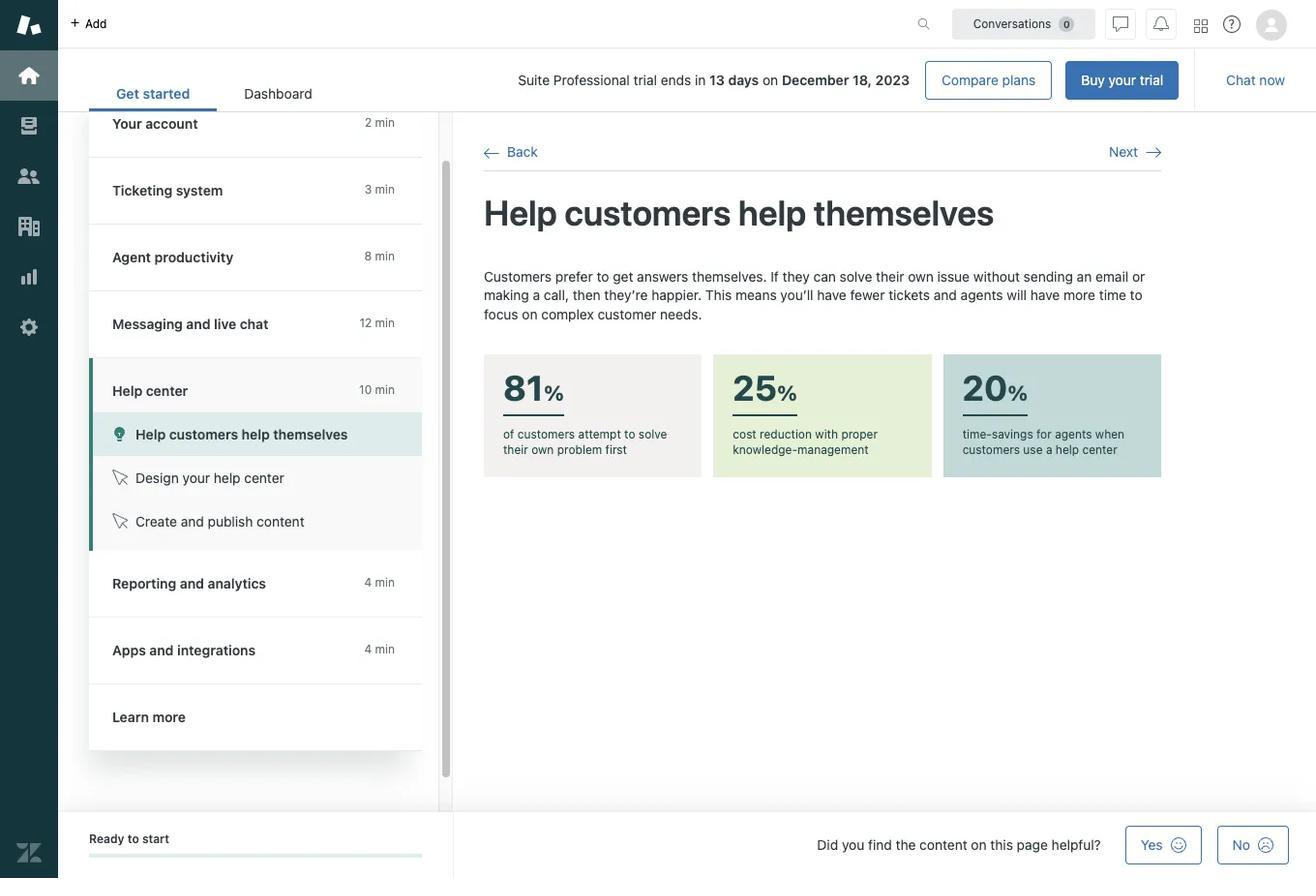 Task type: describe. For each thing, give the bounding box(es) containing it.
page
[[1017, 837, 1049, 853]]

1 horizontal spatial on
[[763, 72, 779, 88]]

progress-bar progress bar
[[89, 854, 422, 858]]

trial for professional
[[634, 72, 657, 88]]

an
[[1077, 268, 1093, 284]]

did
[[818, 837, 839, 853]]

apps and integrations
[[112, 642, 256, 658]]

their inside of customers attempt to solve their own problem first
[[504, 443, 529, 457]]

help inside help customers help themselves button
[[136, 426, 166, 443]]

of
[[504, 427, 515, 442]]

learn more button
[[89, 685, 418, 750]]

you
[[842, 837, 865, 853]]

use
[[1024, 443, 1043, 457]]

on inside footer
[[972, 837, 987, 853]]

time-
[[963, 427, 992, 442]]

no
[[1233, 837, 1251, 853]]

zendesk image
[[16, 841, 42, 866]]

20
[[963, 367, 1008, 409]]

back button
[[484, 143, 538, 161]]

8
[[365, 249, 372, 263]]

this
[[706, 287, 732, 303]]

started
[[143, 85, 190, 102]]

min for agent productivity
[[375, 249, 395, 263]]

professional
[[554, 72, 630, 88]]

4 min for analytics
[[365, 575, 395, 590]]

81 %
[[504, 367, 565, 409]]

2 have from the left
[[1031, 287, 1061, 303]]

3 min
[[365, 182, 395, 197]]

proper
[[842, 427, 878, 442]]

chat now
[[1227, 72, 1286, 88]]

and for apps and integrations
[[149, 642, 174, 658]]

means
[[736, 287, 777, 303]]

ready to start
[[89, 832, 169, 846]]

then
[[573, 287, 601, 303]]

to inside footer
[[128, 832, 139, 846]]

to left "get"
[[597, 268, 610, 284]]

customers
[[484, 268, 552, 284]]

content inside footer
[[920, 837, 968, 853]]

footer containing did you find the content on this page helpful?
[[58, 812, 1317, 878]]

live
[[214, 316, 236, 332]]

create and publish content
[[136, 513, 305, 530]]

chat
[[1227, 72, 1257, 88]]

min for ticketing system
[[375, 182, 395, 197]]

themselves inside button
[[273, 426, 348, 443]]

more inside the learn more dropdown button
[[152, 709, 186, 725]]

this
[[991, 837, 1014, 853]]

design
[[136, 470, 179, 486]]

your for buy
[[1109, 72, 1137, 88]]

suite professional trial ends in 13 days on december 18, 2023
[[518, 72, 910, 88]]

help inside content-title region
[[739, 192, 807, 234]]

and for create and publish content
[[181, 513, 204, 530]]

% for 20
[[1008, 380, 1029, 405]]

get help image
[[1224, 15, 1241, 33]]

december
[[782, 72, 850, 88]]

customers inside time-savings for agents when customers use a help center
[[963, 443, 1021, 457]]

2 min
[[365, 115, 395, 130]]

find
[[869, 837, 893, 853]]

focus
[[484, 306, 519, 322]]

back
[[507, 143, 538, 160]]

now
[[1260, 72, 1286, 88]]

12
[[360, 316, 372, 330]]

did you find the content on this page helpful?
[[818, 837, 1102, 853]]

answers
[[637, 268, 689, 284]]

email
[[1096, 268, 1129, 284]]

4 min for integrations
[[365, 642, 395, 657]]

4 for apps and integrations
[[365, 642, 372, 657]]

account
[[145, 115, 198, 132]]

1 have from the left
[[818, 287, 847, 303]]

compare
[[942, 72, 999, 88]]

help inside button
[[242, 426, 270, 443]]

and for reporting and analytics
[[180, 575, 204, 592]]

zendesk products image
[[1195, 19, 1208, 32]]

customers inside of customers attempt to solve their own problem first
[[518, 427, 575, 442]]

without
[[974, 268, 1021, 284]]

reporting
[[112, 575, 177, 592]]

chat now button
[[1212, 61, 1301, 100]]

3
[[365, 182, 372, 197]]

customers inside content-title region
[[565, 192, 731, 234]]

min for messaging and live chat
[[375, 316, 395, 330]]

management
[[798, 443, 869, 457]]

happier.
[[652, 287, 702, 303]]

get
[[613, 268, 634, 284]]

no button
[[1218, 826, 1290, 865]]

% for 25
[[778, 380, 798, 405]]

will
[[1007, 287, 1027, 303]]

help inside time-savings for agents when customers use a help center
[[1056, 443, 1080, 457]]

customer
[[598, 306, 657, 322]]

compare plans button
[[926, 61, 1053, 100]]

can
[[814, 268, 837, 284]]

reporting image
[[16, 264, 42, 290]]

ticketing
[[112, 182, 173, 199]]

integrations
[[177, 642, 256, 658]]

on inside customers prefer to get answers themselves. if they can solve their own issue without sending an email or making a call, then they're happier. this means you'll have fewer tickets and agents will have more time to focus on complex customer needs.
[[522, 306, 538, 322]]

min for your account
[[375, 115, 395, 130]]

call,
[[544, 287, 569, 303]]

making
[[484, 287, 529, 303]]

suite
[[518, 72, 550, 88]]

time-savings for agents when customers use a help center
[[963, 427, 1125, 457]]

prefer
[[556, 268, 593, 284]]

main element
[[0, 0, 58, 878]]



Task type: locate. For each thing, give the bounding box(es) containing it.
a inside time-savings for agents when customers use a help center
[[1047, 443, 1053, 457]]

to up first
[[625, 427, 636, 442]]

December 18, 2023 text field
[[782, 72, 910, 88]]

13
[[710, 72, 725, 88]]

plans
[[1003, 72, 1036, 88]]

0 vertical spatial their
[[876, 268, 905, 284]]

tab list
[[89, 76, 340, 111]]

your inside button
[[183, 470, 210, 486]]

dashboard
[[244, 85, 313, 102]]

buy your trial button
[[1066, 61, 1180, 100]]

on right days
[[763, 72, 779, 88]]

1 vertical spatial a
[[1047, 443, 1053, 457]]

reporting and analytics
[[112, 575, 266, 592]]

2 vertical spatial center
[[244, 470, 284, 486]]

help center
[[112, 382, 188, 399]]

center inside time-savings for agents when customers use a help center
[[1083, 443, 1118, 457]]

3 min from the top
[[375, 249, 395, 263]]

2 4 min from the top
[[365, 642, 395, 657]]

0 horizontal spatial themselves
[[273, 426, 348, 443]]

views image
[[16, 113, 42, 138]]

2 min from the top
[[375, 182, 395, 197]]

1 horizontal spatial trial
[[1140, 72, 1164, 88]]

0 vertical spatial 4 min
[[365, 575, 395, 590]]

agents right 'for' at the right of the page
[[1056, 427, 1093, 442]]

the
[[896, 837, 916, 853]]

your
[[112, 115, 142, 132]]

2 horizontal spatial on
[[972, 837, 987, 853]]

0 horizontal spatial have
[[818, 287, 847, 303]]

in
[[695, 72, 706, 88]]

content down design your help center button
[[257, 513, 305, 530]]

own
[[909, 268, 934, 284], [532, 443, 554, 457]]

time
[[1100, 287, 1127, 303]]

start
[[142, 832, 169, 846]]

or
[[1133, 268, 1146, 284]]

0 horizontal spatial your
[[183, 470, 210, 486]]

design your help center button
[[93, 456, 422, 500]]

0 vertical spatial agents
[[961, 287, 1004, 303]]

get started
[[116, 85, 190, 102]]

0 vertical spatial content
[[257, 513, 305, 530]]

1 vertical spatial more
[[152, 709, 186, 725]]

to left the start
[[128, 832, 139, 846]]

zendesk support image
[[16, 13, 42, 38]]

their down of
[[504, 443, 529, 457]]

1 vertical spatial help customers help themselves
[[136, 426, 348, 443]]

10 min
[[359, 382, 395, 397]]

learn
[[112, 709, 149, 725]]

10
[[359, 382, 372, 397]]

cost
[[733, 427, 757, 442]]

a
[[533, 287, 540, 303], [1047, 443, 1053, 457]]

section containing suite professional trial ends in
[[355, 61, 1180, 100]]

own up tickets
[[909, 268, 934, 284]]

1 vertical spatial content
[[920, 837, 968, 853]]

5 min from the top
[[375, 382, 395, 397]]

region
[[484, 267, 1162, 478]]

a left call,
[[533, 287, 540, 303]]

1 horizontal spatial own
[[909, 268, 934, 284]]

2 vertical spatial on
[[972, 837, 987, 853]]

4 min from the top
[[375, 316, 395, 330]]

have down can in the top right of the page
[[818, 287, 847, 303]]

of customers attempt to solve their own problem first
[[504, 427, 668, 457]]

and left analytics
[[180, 575, 204, 592]]

6 min from the top
[[375, 575, 395, 590]]

agents inside customers prefer to get answers themselves. if they can solve their own issue without sending an email or making a call, then they're happier. this means you'll have fewer tickets and agents will have more time to focus on complex customer needs.
[[961, 287, 1004, 303]]

your right design
[[183, 470, 210, 486]]

agent
[[112, 249, 151, 265]]

have down the "sending"
[[1031, 287, 1061, 303]]

min for apps and integrations
[[375, 642, 395, 657]]

1 horizontal spatial center
[[244, 470, 284, 486]]

25
[[733, 367, 778, 409]]

0 vertical spatial own
[[909, 268, 934, 284]]

0 horizontal spatial trial
[[634, 72, 657, 88]]

content inside the create and publish content button
[[257, 513, 305, 530]]

their
[[876, 268, 905, 284], [504, 443, 529, 457]]

conversations button
[[953, 8, 1096, 39]]

2 trial from the left
[[1140, 72, 1164, 88]]

help right use
[[1056, 443, 1080, 457]]

sending
[[1024, 268, 1074, 284]]

help up publish
[[214, 470, 241, 486]]

12 min
[[360, 316, 395, 330]]

min for help center
[[375, 382, 395, 397]]

help center heading
[[89, 358, 422, 413]]

fewer
[[851, 287, 885, 303]]

help inside content-title region
[[484, 192, 558, 234]]

to inside of customers attempt to solve their own problem first
[[625, 427, 636, 442]]

1 horizontal spatial solve
[[840, 268, 873, 284]]

1 4 from the top
[[365, 575, 372, 590]]

% inside "25 %"
[[778, 380, 798, 405]]

% inside 20 %
[[1008, 380, 1029, 405]]

0 vertical spatial more
[[1064, 287, 1096, 303]]

organizations image
[[16, 214, 42, 239]]

help inside button
[[214, 470, 241, 486]]

your inside button
[[1109, 72, 1137, 88]]

more down an
[[1064, 287, 1096, 303]]

1 horizontal spatial a
[[1047, 443, 1053, 457]]

1 vertical spatial 4
[[365, 642, 372, 657]]

help customers help themselves inside content-title region
[[484, 192, 995, 234]]

trial inside button
[[1140, 72, 1164, 88]]

trial down notifications image
[[1140, 72, 1164, 88]]

on left this
[[972, 837, 987, 853]]

2 horizontal spatial center
[[1083, 443, 1118, 457]]

min inside the help center "heading"
[[375, 382, 395, 397]]

center down help customers help themselves button
[[244, 470, 284, 486]]

center inside button
[[244, 470, 284, 486]]

1 horizontal spatial have
[[1031, 287, 1061, 303]]

81
[[504, 367, 544, 409]]

1 % from the left
[[544, 380, 565, 405]]

more inside customers prefer to get answers themselves. if they can solve their own issue without sending an email or making a call, then they're happier. this means you'll have fewer tickets and agents will have more time to focus on complex customer needs.
[[1064, 287, 1096, 303]]

tab list containing get started
[[89, 76, 340, 111]]

dashboard tab
[[217, 76, 340, 111]]

content right the
[[920, 837, 968, 853]]

help up design your help center button
[[242, 426, 270, 443]]

create
[[136, 513, 177, 530]]

0 horizontal spatial own
[[532, 443, 554, 457]]

min
[[375, 115, 395, 130], [375, 182, 395, 197], [375, 249, 395, 263], [375, 316, 395, 330], [375, 382, 395, 397], [375, 575, 395, 590], [375, 642, 395, 657]]

0 vertical spatial center
[[146, 382, 188, 399]]

help customers help themselves up design your help center button
[[136, 426, 348, 443]]

1 vertical spatial themselves
[[273, 426, 348, 443]]

1 horizontal spatial agents
[[1056, 427, 1093, 442]]

0 vertical spatial a
[[533, 287, 540, 303]]

1 vertical spatial your
[[183, 470, 210, 486]]

a inside customers prefer to get answers themselves. if they can solve their own issue without sending an email or making a call, then they're happier. this means you'll have fewer tickets and agents will have more time to focus on complex customer needs.
[[533, 287, 540, 303]]

with
[[816, 427, 839, 442]]

help up the if
[[739, 192, 807, 234]]

2 % from the left
[[778, 380, 798, 405]]

region containing 81
[[484, 267, 1162, 478]]

and left "live"
[[186, 316, 211, 332]]

agent productivity
[[112, 249, 234, 265]]

a right use
[[1047, 443, 1053, 457]]

help down "messaging"
[[112, 382, 143, 399]]

help customers help themselves
[[484, 192, 995, 234], [136, 426, 348, 443]]

0 vertical spatial help customers help themselves
[[484, 192, 995, 234]]

8 min
[[365, 249, 395, 263]]

0 vertical spatial your
[[1109, 72, 1137, 88]]

agents
[[961, 287, 1004, 303], [1056, 427, 1093, 442]]

1 horizontal spatial help customers help themselves
[[484, 192, 995, 234]]

needs.
[[661, 306, 702, 322]]

days
[[729, 72, 759, 88]]

savings
[[992, 427, 1034, 442]]

own left 'problem'
[[532, 443, 554, 457]]

yes
[[1141, 837, 1164, 853]]

chat
[[240, 316, 269, 332]]

0 horizontal spatial center
[[146, 382, 188, 399]]

solve right attempt
[[639, 427, 668, 442]]

center down when
[[1083, 443, 1118, 457]]

0 horizontal spatial solve
[[639, 427, 668, 442]]

and right 'create'
[[181, 513, 204, 530]]

create and publish content button
[[93, 500, 422, 543]]

0 horizontal spatial content
[[257, 513, 305, 530]]

customers
[[565, 192, 731, 234], [169, 426, 238, 443], [518, 427, 575, 442], [963, 443, 1021, 457]]

customers up 'problem'
[[518, 427, 575, 442]]

help customers help themselves inside button
[[136, 426, 348, 443]]

themselves up design your help center button
[[273, 426, 348, 443]]

% up savings
[[1008, 380, 1029, 405]]

customers inside help customers help themselves button
[[169, 426, 238, 443]]

their up tickets
[[876, 268, 905, 284]]

help down the help center on the left of page
[[136, 426, 166, 443]]

complex
[[542, 306, 594, 322]]

yes button
[[1126, 826, 1202, 865]]

own inside of customers attempt to solve their own problem first
[[532, 443, 554, 457]]

customers prefer to get answers themselves. if they can solve their own issue without sending an email or making a call, then they're happier. this means you'll have fewer tickets and agents will have more time to focus on complex customer needs.
[[484, 268, 1146, 322]]

button displays agent's chat status as invisible. image
[[1114, 16, 1129, 31]]

customers up answers
[[565, 192, 731, 234]]

design your help center
[[136, 470, 284, 486]]

0 vertical spatial 4
[[365, 575, 372, 590]]

% up reduction
[[778, 380, 798, 405]]

footer
[[58, 812, 1317, 878]]

0 horizontal spatial their
[[504, 443, 529, 457]]

you'll
[[781, 287, 814, 303]]

20 %
[[963, 367, 1029, 409]]

18,
[[853, 72, 872, 88]]

and
[[934, 287, 958, 303], [186, 316, 211, 332], [181, 513, 204, 530], [180, 575, 204, 592], [149, 642, 174, 658]]

trial for your
[[1140, 72, 1164, 88]]

on
[[763, 72, 779, 88], [522, 306, 538, 322], [972, 837, 987, 853]]

1 vertical spatial center
[[1083, 443, 1118, 457]]

next
[[1110, 143, 1139, 160]]

1 vertical spatial solve
[[639, 427, 668, 442]]

1 vertical spatial 4 min
[[365, 642, 395, 657]]

solve inside of customers attempt to solve their own problem first
[[639, 427, 668, 442]]

1 vertical spatial on
[[522, 306, 538, 322]]

% up of customers attempt to solve their own problem first
[[544, 380, 565, 405]]

min for reporting and analytics
[[375, 575, 395, 590]]

4 for reporting and analytics
[[365, 575, 372, 590]]

7 min from the top
[[375, 642, 395, 657]]

1 trial from the left
[[634, 72, 657, 88]]

2 horizontal spatial %
[[1008, 380, 1029, 405]]

agents down the "without"
[[961, 287, 1004, 303]]

add button
[[58, 0, 119, 47]]

ends
[[661, 72, 692, 88]]

0 horizontal spatial help customers help themselves
[[136, 426, 348, 443]]

first
[[606, 443, 627, 457]]

reduction
[[760, 427, 812, 442]]

on right focus
[[522, 306, 538, 322]]

next button
[[1110, 143, 1162, 161]]

0 horizontal spatial on
[[522, 306, 538, 322]]

1 vertical spatial own
[[532, 443, 554, 457]]

and right apps
[[149, 642, 174, 658]]

themselves up issue
[[814, 192, 995, 234]]

1 horizontal spatial content
[[920, 837, 968, 853]]

help customers help themselves button
[[93, 413, 422, 456]]

customers image
[[16, 164, 42, 189]]

analytics
[[208, 575, 266, 592]]

help
[[484, 192, 558, 234], [112, 382, 143, 399], [136, 426, 166, 443]]

1 horizontal spatial your
[[1109, 72, 1137, 88]]

1 4 min from the top
[[365, 575, 395, 590]]

% inside 81 %
[[544, 380, 565, 405]]

0 horizontal spatial more
[[152, 709, 186, 725]]

1 min from the top
[[375, 115, 395, 130]]

0 horizontal spatial a
[[533, 287, 540, 303]]

admin image
[[16, 315, 42, 340]]

1 vertical spatial agents
[[1056, 427, 1093, 442]]

agents inside time-savings for agents when customers use a help center
[[1056, 427, 1093, 442]]

0 vertical spatial themselves
[[814, 192, 995, 234]]

%
[[544, 380, 565, 405], [778, 380, 798, 405], [1008, 380, 1029, 405]]

your for design
[[183, 470, 210, 486]]

your account
[[112, 115, 198, 132]]

1 vertical spatial help
[[112, 382, 143, 399]]

2 vertical spatial help
[[136, 426, 166, 443]]

and down issue
[[934, 287, 958, 303]]

2023
[[876, 72, 910, 88]]

and inside customers prefer to get answers themselves. if they can solve their own issue without sending an email or making a call, then they're happier. this means you'll have fewer tickets and agents will have more time to focus on complex customer needs.
[[934, 287, 958, 303]]

they
[[783, 268, 810, 284]]

their inside customers prefer to get answers themselves. if they can solve their own issue without sending an email or making a call, then they're happier. this means you'll have fewer tickets and agents will have more time to focus on complex customer needs.
[[876, 268, 905, 284]]

help customers help themselves up themselves.
[[484, 192, 995, 234]]

1 horizontal spatial their
[[876, 268, 905, 284]]

solve up fewer
[[840, 268, 873, 284]]

for
[[1037, 427, 1052, 442]]

center down "messaging"
[[146, 382, 188, 399]]

trial left ends
[[634, 72, 657, 88]]

themselves.
[[692, 268, 767, 284]]

1 vertical spatial their
[[504, 443, 529, 457]]

0 horizontal spatial agents
[[961, 287, 1004, 303]]

3 % from the left
[[1008, 380, 1029, 405]]

content
[[257, 513, 305, 530], [920, 837, 968, 853]]

when
[[1096, 427, 1125, 442]]

get started image
[[16, 63, 42, 88]]

and for messaging and live chat
[[186, 316, 211, 332]]

trial
[[634, 72, 657, 88], [1140, 72, 1164, 88]]

ready
[[89, 832, 124, 846]]

help down back
[[484, 192, 558, 234]]

25 %
[[733, 367, 798, 409]]

0 vertical spatial on
[[763, 72, 779, 88]]

more right learn at the bottom left
[[152, 709, 186, 725]]

help inside "heading"
[[112, 382, 143, 399]]

compare plans
[[942, 72, 1036, 88]]

customers up design your help center
[[169, 426, 238, 443]]

messaging and live chat
[[112, 316, 269, 332]]

themselves inside content-title region
[[814, 192, 995, 234]]

2 4 from the top
[[365, 642, 372, 657]]

own inside customers prefer to get answers themselves. if they can solve their own issue without sending an email or making a call, then they're happier. this means you'll have fewer tickets and agents will have more time to focus on complex customer needs.
[[909, 268, 934, 284]]

helpful?
[[1052, 837, 1102, 853]]

content-title region
[[484, 191, 1162, 236]]

to down or on the top
[[1131, 287, 1143, 303]]

and inside button
[[181, 513, 204, 530]]

buy your trial
[[1082, 72, 1164, 88]]

center inside "heading"
[[146, 382, 188, 399]]

section
[[355, 61, 1180, 100]]

productivity
[[155, 249, 234, 265]]

notifications image
[[1154, 16, 1170, 31]]

problem
[[557, 443, 603, 457]]

0 horizontal spatial %
[[544, 380, 565, 405]]

1 horizontal spatial themselves
[[814, 192, 995, 234]]

customers down time-
[[963, 443, 1021, 457]]

1 horizontal spatial more
[[1064, 287, 1096, 303]]

tickets
[[889, 287, 931, 303]]

1 horizontal spatial %
[[778, 380, 798, 405]]

0 vertical spatial help
[[484, 192, 558, 234]]

0 vertical spatial solve
[[840, 268, 873, 284]]

solve inside customers prefer to get answers themselves. if they can solve their own issue without sending an email or making a call, then they're happier. this means you'll have fewer tickets and agents will have more time to focus on complex customer needs.
[[840, 268, 873, 284]]

your right 'buy'
[[1109, 72, 1137, 88]]

% for 81
[[544, 380, 565, 405]]

apps
[[112, 642, 146, 658]]



Task type: vqa. For each thing, say whether or not it's contained in the screenshot.
agents inside the time-savings for agents when customers use a help center
yes



